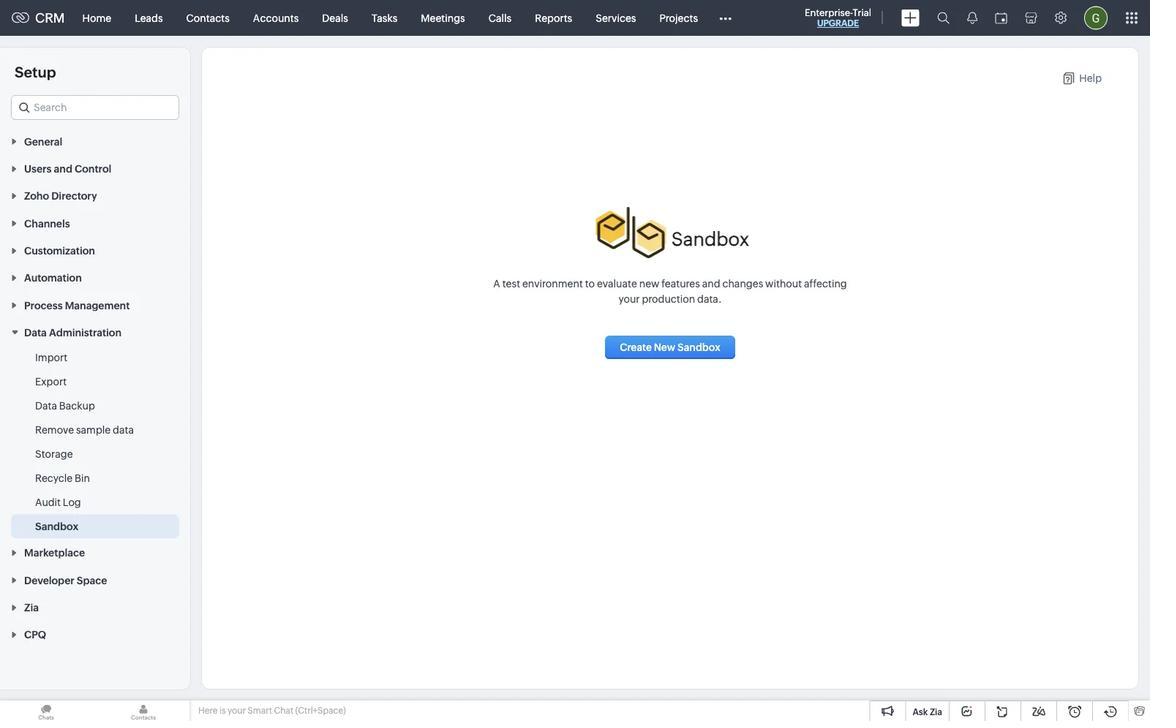 Task type: describe. For each thing, give the bounding box(es) containing it.
test
[[503, 278, 521, 290]]

zoho directory button
[[0, 182, 190, 209]]

audit log link
[[35, 495, 81, 510]]

sample
[[76, 424, 111, 436]]

smart
[[248, 707, 272, 716]]

profile element
[[1076, 0, 1117, 36]]

data administration button
[[0, 319, 190, 346]]

users and control
[[24, 163, 112, 175]]

space
[[77, 575, 107, 587]]

developer
[[24, 575, 75, 587]]

search element
[[929, 0, 959, 36]]

signals element
[[959, 0, 987, 36]]

import
[[35, 352, 68, 364]]

channels button
[[0, 209, 190, 237]]

projects link
[[648, 0, 710, 36]]

Search text field
[[12, 96, 179, 119]]

general
[[24, 136, 62, 147]]

export link
[[35, 375, 67, 389]]

data administration
[[24, 327, 122, 339]]

chats image
[[0, 701, 92, 722]]

new
[[640, 278, 660, 290]]

services link
[[584, 0, 648, 36]]

accounts
[[253, 12, 299, 24]]

management
[[65, 300, 130, 311]]

administration
[[49, 327, 122, 339]]

changes
[[723, 278, 764, 290]]

general button
[[0, 127, 190, 155]]

log
[[63, 497, 81, 509]]

zoho
[[24, 190, 49, 202]]

0 horizontal spatial your
[[228, 707, 246, 716]]

data backup
[[35, 400, 95, 412]]

storage
[[35, 449, 73, 460]]

data for data backup
[[35, 400, 57, 412]]

ask zia
[[913, 708, 943, 718]]

data backup link
[[35, 399, 95, 413]]

audit
[[35, 497, 61, 509]]

leads link
[[123, 0, 175, 36]]

deals
[[322, 12, 348, 24]]

without
[[766, 278, 803, 290]]

is
[[220, 707, 226, 716]]

automation
[[24, 272, 82, 284]]

calls
[[489, 12, 512, 24]]

audit log
[[35, 497, 81, 509]]

reports link
[[524, 0, 584, 36]]

export
[[35, 376, 67, 388]]

backup
[[59, 400, 95, 412]]

remove sample data
[[35, 424, 134, 436]]

Other Modules field
[[710, 6, 742, 30]]

data
[[113, 424, 134, 436]]

meetings
[[421, 12, 465, 24]]

profile image
[[1085, 6, 1109, 30]]

crm link
[[12, 10, 65, 25]]

zia inside dropdown button
[[24, 602, 39, 614]]

create menu element
[[893, 0, 929, 36]]

process management
[[24, 300, 130, 311]]

zia button
[[0, 594, 190, 621]]

automation button
[[0, 264, 190, 291]]

contacts link
[[175, 0, 241, 36]]

bin
[[75, 473, 90, 484]]

environment
[[523, 278, 583, 290]]

here
[[198, 707, 218, 716]]

import link
[[35, 350, 68, 365]]

process
[[24, 300, 63, 311]]

enterprise-
[[805, 7, 853, 18]]



Task type: vqa. For each thing, say whether or not it's contained in the screenshot.
before
no



Task type: locate. For each thing, give the bounding box(es) containing it.
data for data administration
[[24, 327, 47, 339]]

None button
[[606, 336, 736, 360]]

directory
[[51, 190, 97, 202]]

remove
[[35, 424, 74, 436]]

1 vertical spatial sandbox
[[35, 521, 79, 533]]

create menu image
[[902, 9, 920, 27]]

developer space button
[[0, 567, 190, 594]]

upgrade
[[818, 18, 860, 28]]

your down evaluate
[[619, 293, 640, 305]]

calls link
[[477, 0, 524, 36]]

here is your smart chat (ctrl+space)
[[198, 707, 346, 716]]

to
[[586, 278, 595, 290]]

accounts link
[[241, 0, 311, 36]]

1 vertical spatial your
[[228, 707, 246, 716]]

a
[[494, 278, 501, 290]]

home
[[82, 12, 111, 24]]

contacts image
[[97, 701, 190, 722]]

and right users
[[54, 163, 72, 175]]

data.
[[698, 293, 722, 305]]

and inside dropdown button
[[54, 163, 72, 175]]

deals link
[[311, 0, 360, 36]]

remove sample data link
[[35, 423, 134, 438]]

sandbox
[[672, 228, 750, 250], [35, 521, 79, 533]]

projects
[[660, 12, 699, 24]]

1 vertical spatial and
[[703, 278, 721, 290]]

customization
[[24, 245, 95, 257]]

0 vertical spatial sandbox
[[672, 228, 750, 250]]

setup
[[15, 64, 56, 81]]

enterprise-trial upgrade
[[805, 7, 872, 28]]

0 horizontal spatial and
[[54, 163, 72, 175]]

reports
[[535, 12, 573, 24]]

0 vertical spatial your
[[619, 293, 640, 305]]

calendar image
[[996, 12, 1008, 24]]

0 vertical spatial zia
[[24, 602, 39, 614]]

storage link
[[35, 447, 73, 462]]

sandbox up features
[[672, 228, 750, 250]]

your inside a test environment to evaluate new features and changes without affecting your production data.
[[619, 293, 640, 305]]

recycle bin link
[[35, 471, 90, 486]]

zia
[[24, 602, 39, 614], [931, 708, 943, 718]]

sandbox down audit log
[[35, 521, 79, 533]]

users
[[24, 163, 52, 175]]

1 horizontal spatial zia
[[931, 708, 943, 718]]

1 vertical spatial data
[[35, 400, 57, 412]]

data administration region
[[0, 346, 190, 539]]

evaluate
[[597, 278, 638, 290]]

data inside region
[[35, 400, 57, 412]]

1 horizontal spatial sandbox
[[672, 228, 750, 250]]

0 vertical spatial data
[[24, 327, 47, 339]]

and up 'data.'
[[703, 278, 721, 290]]

your
[[619, 293, 640, 305], [228, 707, 246, 716]]

zia up cpq
[[24, 602, 39, 614]]

tasks
[[372, 12, 398, 24]]

(ctrl+space)
[[295, 707, 346, 716]]

sandbox link
[[35, 520, 79, 534]]

chat
[[274, 707, 294, 716]]

your right is
[[228, 707, 246, 716]]

services
[[596, 12, 637, 24]]

features
[[662, 278, 701, 290]]

help
[[1080, 72, 1103, 84]]

meetings link
[[409, 0, 477, 36]]

None field
[[11, 95, 179, 120]]

sandbox inside data administration region
[[35, 521, 79, 533]]

crm
[[35, 10, 65, 25]]

1 horizontal spatial your
[[619, 293, 640, 305]]

marketplace
[[24, 548, 85, 559]]

cpq button
[[0, 621, 190, 649]]

control
[[75, 163, 112, 175]]

developer space
[[24, 575, 107, 587]]

and inside a test environment to evaluate new features and changes without affecting your production data.
[[703, 278, 721, 290]]

data down process
[[24, 327, 47, 339]]

contacts
[[186, 12, 230, 24]]

data inside dropdown button
[[24, 327, 47, 339]]

help link
[[1064, 72, 1103, 84]]

users and control button
[[0, 155, 190, 182]]

process management button
[[0, 291, 190, 319]]

leads
[[135, 12, 163, 24]]

signals image
[[968, 12, 978, 24]]

tasks link
[[360, 0, 409, 36]]

and
[[54, 163, 72, 175], [703, 278, 721, 290]]

customization button
[[0, 237, 190, 264]]

search image
[[938, 12, 950, 24]]

0 horizontal spatial zia
[[24, 602, 39, 614]]

data down export
[[35, 400, 57, 412]]

recycle
[[35, 473, 73, 484]]

0 horizontal spatial sandbox
[[35, 521, 79, 533]]

0 vertical spatial and
[[54, 163, 72, 175]]

data
[[24, 327, 47, 339], [35, 400, 57, 412]]

production
[[642, 293, 696, 305]]

a test environment to evaluate new features and changes without affecting your production data.
[[494, 278, 848, 305]]

affecting
[[805, 278, 848, 290]]

1 vertical spatial zia
[[931, 708, 943, 718]]

marketplace button
[[0, 539, 190, 567]]

zoho directory
[[24, 190, 97, 202]]

home link
[[71, 0, 123, 36]]

trial
[[853, 7, 872, 18]]

channels
[[24, 218, 70, 229]]

ask
[[913, 708, 929, 718]]

cpq
[[24, 630, 46, 641]]

1 horizontal spatial and
[[703, 278, 721, 290]]

zia right ask
[[931, 708, 943, 718]]



